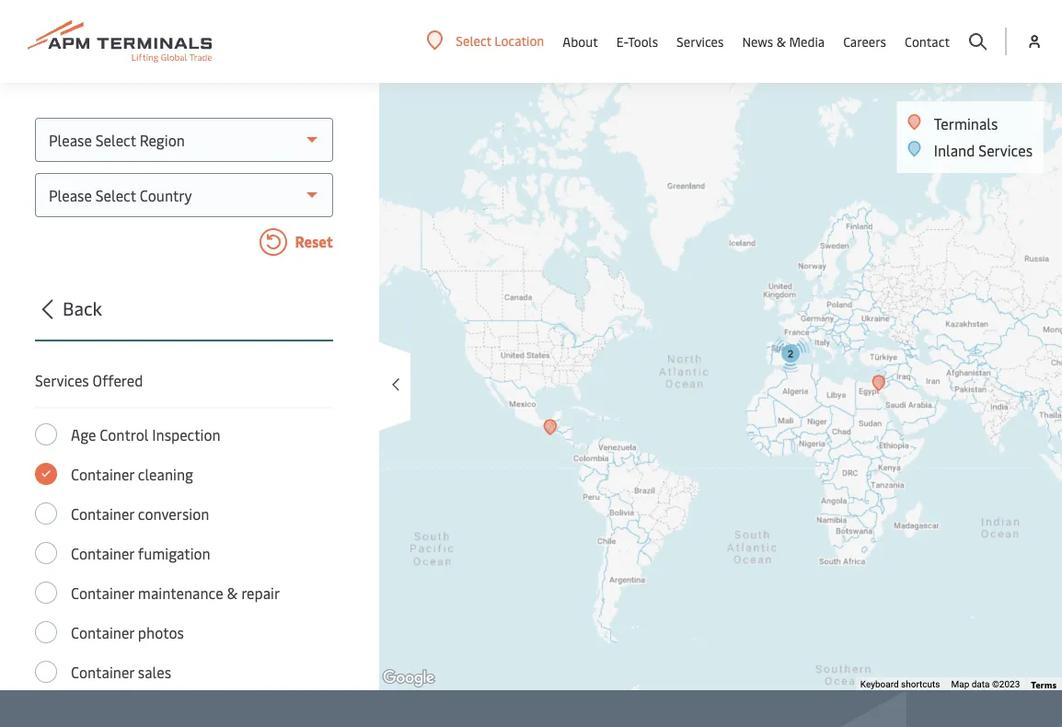 Task type: locate. For each thing, give the bounding box(es) containing it.
container
[[71, 465, 134, 484], [71, 504, 134, 524], [71, 544, 134, 563], [71, 583, 134, 603], [71, 623, 134, 643], [71, 662, 134, 682]]

services down terminals at the top of the page
[[979, 140, 1033, 160]]

back
[[63, 295, 102, 320]]

container maintenance & repair
[[71, 583, 280, 603]]

Container sales radio
[[35, 661, 57, 683]]

3 container from the top
[[71, 544, 134, 563]]

careers
[[843, 33, 887, 50]]

container for container conversion
[[71, 504, 134, 524]]

age control inspection
[[71, 425, 221, 445]]

1 vertical spatial services
[[979, 140, 1033, 160]]

container photos
[[71, 623, 184, 643]]

keyboard shortcuts button
[[861, 678, 940, 691]]

reset
[[292, 232, 333, 251]]

2 vertical spatial services
[[35, 371, 89, 390]]

1 horizontal spatial services
[[677, 33, 724, 50]]

container up container photos at the bottom left of page
[[71, 583, 134, 603]]

Container maintenance & repair radio
[[35, 582, 57, 604]]

Age Control Inspection radio
[[35, 424, 57, 446]]

0 vertical spatial &
[[777, 33, 786, 50]]

age
[[71, 425, 96, 445]]

&
[[777, 33, 786, 50], [227, 583, 238, 603]]

news
[[742, 33, 774, 50]]

container for container fumigation
[[71, 544, 134, 563]]

inspection
[[152, 425, 221, 445]]

e-
[[617, 33, 628, 50]]

container down the age
[[71, 465, 134, 484]]

1 horizontal spatial &
[[777, 33, 786, 50]]

& left the repair
[[227, 583, 238, 603]]

reset button
[[35, 228, 333, 260]]

2
[[788, 348, 794, 360]]

0 horizontal spatial &
[[227, 583, 238, 603]]

media
[[789, 33, 825, 50]]

conversion
[[138, 504, 209, 524]]

services right tools
[[677, 33, 724, 50]]

container for container photos
[[71, 623, 134, 643]]

container cleaning
[[71, 465, 193, 484]]

4 container from the top
[[71, 583, 134, 603]]

news & media
[[742, 33, 825, 50]]

container conversion
[[71, 504, 209, 524]]

inland
[[934, 140, 975, 160]]

0 vertical spatial services
[[677, 33, 724, 50]]

container for container cleaning
[[71, 465, 134, 484]]

sales
[[138, 662, 171, 682]]

1 vertical spatial &
[[227, 583, 238, 603]]

1 container from the top
[[71, 465, 134, 484]]

about button
[[563, 0, 598, 83]]

offered
[[93, 371, 143, 390]]

inland services
[[934, 140, 1033, 160]]

services left offered at the bottom left
[[35, 371, 89, 390]]

Container fumigation radio
[[35, 542, 57, 564]]

container up container sales
[[71, 623, 134, 643]]

contact
[[905, 33, 950, 50]]

contact button
[[905, 0, 950, 83]]

map
[[952, 679, 970, 690]]

2 container from the top
[[71, 504, 134, 524]]

container down container cleaning
[[71, 504, 134, 524]]

5 container from the top
[[71, 623, 134, 643]]

services
[[677, 33, 724, 50], [979, 140, 1033, 160], [35, 371, 89, 390]]

container sales
[[71, 662, 171, 682]]

container down container conversion at the left of the page
[[71, 544, 134, 563]]

shortcuts
[[901, 679, 940, 690]]

0 horizontal spatial services
[[35, 371, 89, 390]]

container down container photos at the bottom left of page
[[71, 662, 134, 682]]

& right news on the top right of the page
[[777, 33, 786, 50]]

6 container from the top
[[71, 662, 134, 682]]

photos
[[138, 623, 184, 643]]



Task type: describe. For each thing, give the bounding box(es) containing it.
2 horizontal spatial services
[[979, 140, 1033, 160]]

services offered
[[35, 371, 143, 390]]

about
[[563, 33, 598, 50]]

& inside popup button
[[777, 33, 786, 50]]

e-tools
[[617, 33, 658, 50]]

container fumigation
[[71, 544, 211, 563]]

data
[[972, 679, 990, 690]]

Container cleaning radio
[[35, 463, 57, 485]]

e-tools button
[[617, 0, 658, 83]]

maintenance
[[138, 583, 223, 603]]

cleaning
[[138, 465, 193, 484]]

map data ©2023
[[952, 679, 1020, 690]]

container for container sales
[[71, 662, 134, 682]]

google image
[[378, 667, 439, 691]]

keyboard
[[861, 679, 899, 690]]

©2023
[[993, 679, 1020, 690]]

news & media button
[[742, 0, 825, 83]]

Container photos radio
[[35, 621, 57, 644]]

terms
[[1031, 678, 1057, 690]]

keyboard shortcuts
[[861, 679, 940, 690]]

container for container maintenance & repair
[[71, 583, 134, 603]]

back button
[[29, 294, 333, 342]]

services for services
[[677, 33, 724, 50]]

repair
[[241, 583, 280, 603]]

select location
[[456, 32, 544, 49]]

services button
[[677, 0, 724, 83]]

location
[[495, 32, 544, 49]]

select
[[456, 32, 492, 49]]

fumigation
[[138, 544, 211, 563]]

services for services offered
[[35, 371, 89, 390]]

careers button
[[843, 0, 887, 83]]

tools
[[628, 33, 658, 50]]

terminals
[[934, 114, 998, 134]]

select location button
[[427, 30, 544, 51]]

Container conversion radio
[[35, 503, 57, 525]]

terms link
[[1031, 678, 1057, 690]]

control
[[100, 425, 149, 445]]

map region
[[319, 0, 1063, 704]]



Task type: vqa. For each thing, say whether or not it's contained in the screenshot.
checkbox
no



